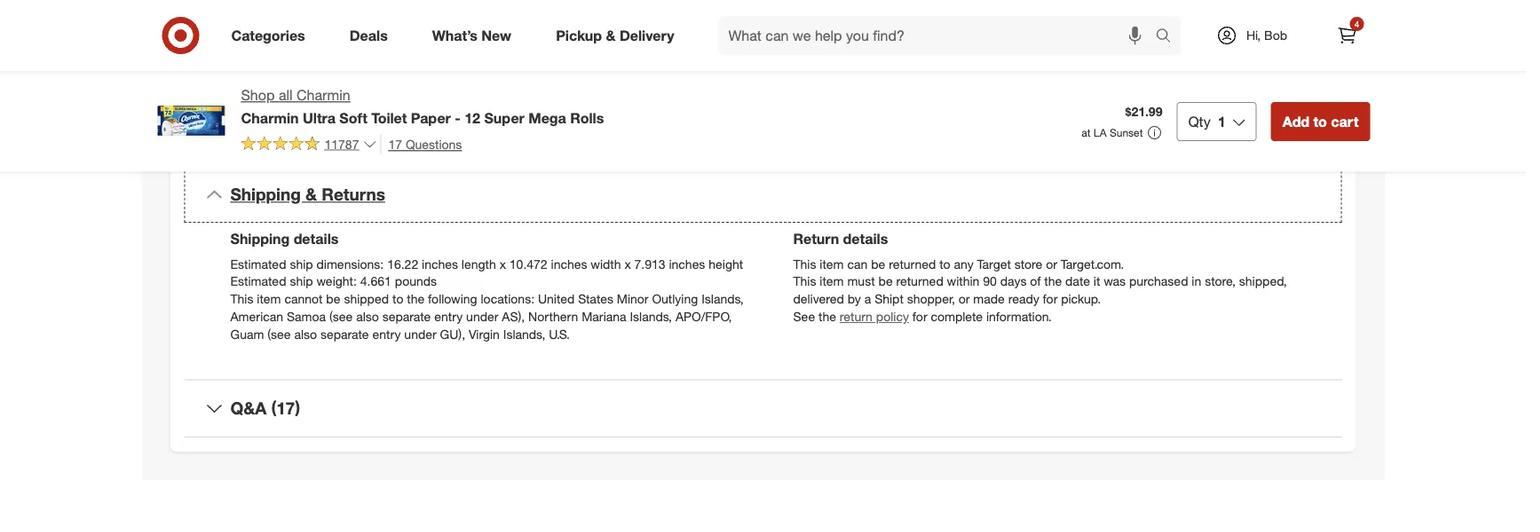 Task type: locate. For each thing, give the bounding box(es) containing it.
also down samoa
[[294, 327, 317, 343]]

return
[[840, 309, 873, 325]]

1 vertical spatial to
[[940, 256, 951, 272]]

2 horizontal spatial the
[[1045, 274, 1062, 289]]

1 horizontal spatial to
[[940, 256, 951, 272]]

2 vertical spatial the
[[819, 309, 836, 325]]

0 vertical spatial be
[[871, 256, 886, 272]]

1 horizontal spatial details
[[843, 230, 888, 248]]

can
[[848, 256, 868, 272]]

details inside 'shipping details estimated ship dimensions: 16.22 inches length x 10.472 inches width x 7.913 inches height estimated ship weight: 4.661 pounds'
[[294, 230, 339, 248]]

0 vertical spatial this
[[793, 256, 816, 272]]

11787 link
[[241, 134, 377, 156]]

1 vertical spatial estimated
[[230, 274, 286, 289]]

1 horizontal spatial islands,
[[630, 309, 672, 325]]

0 vertical spatial shipping
[[230, 184, 301, 205]]

& left returns at left
[[306, 184, 317, 205]]

islands, down as),
[[503, 327, 546, 343]]

to down pounds
[[393, 291, 404, 307]]

0 horizontal spatial x
[[500, 256, 506, 272]]

hi,
[[1247, 28, 1261, 43]]

(see down 'american'
[[268, 327, 291, 343]]

search button
[[1148, 16, 1190, 59]]

0 vertical spatial the
[[1045, 274, 1062, 289]]

islands, down minor
[[630, 309, 672, 325]]

this down return
[[793, 256, 816, 272]]

entry
[[434, 309, 463, 325], [372, 327, 401, 343]]

0 horizontal spatial &
[[306, 184, 317, 205]]

be right can at the right
[[871, 256, 886, 272]]

add to cart
[[1283, 113, 1359, 130]]

0 vertical spatial ship
[[290, 256, 313, 272]]

7.913
[[635, 256, 666, 272]]

entry up gu),
[[434, 309, 463, 325]]

1 horizontal spatial &
[[606, 27, 616, 44]]

0 horizontal spatial for
[[913, 309, 928, 325]]

delivery
[[620, 27, 674, 44]]

add
[[1283, 113, 1310, 130]]

1 vertical spatial islands,
[[630, 309, 672, 325]]

&
[[606, 27, 616, 44], [306, 184, 317, 205]]

item up 'american'
[[257, 291, 281, 307]]

1 vertical spatial separate
[[321, 327, 369, 343]]

shopper,
[[907, 291, 955, 307]]

american
[[230, 309, 283, 325]]

details
[[294, 230, 339, 248], [843, 230, 888, 248]]

this up 'american'
[[230, 291, 253, 307]]

shipping down 11787 link
[[230, 184, 301, 205]]

the right of
[[1045, 274, 1062, 289]]

1 horizontal spatial under
[[466, 309, 499, 325]]

charmin up ultra
[[297, 87, 351, 104]]

1 vertical spatial shipping
[[230, 230, 290, 248]]

add to cart button
[[1271, 102, 1371, 141]]

2 inches from the left
[[551, 256, 587, 272]]

1 vertical spatial be
[[879, 274, 893, 289]]

outlying
[[652, 291, 698, 307]]

to inside button
[[1314, 113, 1327, 130]]

charmin down shop
[[241, 109, 299, 126]]

return policy link
[[840, 309, 909, 325]]

q&a (17) button
[[184, 380, 1342, 437]]

for down shopper,
[[913, 309, 928, 325]]

0 horizontal spatial also
[[294, 327, 317, 343]]

target.com.
[[1061, 256, 1124, 272]]

(see down shipped
[[329, 309, 353, 325]]

also down shipped
[[356, 309, 379, 325]]

it
[[1094, 274, 1101, 289]]

super
[[484, 109, 525, 126]]

shipping down shipping & returns
[[230, 230, 290, 248]]

see
[[793, 309, 815, 325]]

0 vertical spatial &
[[606, 27, 616, 44]]

pounds
[[395, 274, 437, 289]]

inches left width
[[551, 256, 587, 272]]

complete
[[931, 309, 983, 325]]

1 vertical spatial (see
[[268, 327, 291, 343]]

0 horizontal spatial entry
[[372, 327, 401, 343]]

1 vertical spatial ship
[[290, 274, 313, 289]]

2 horizontal spatial to
[[1314, 113, 1327, 130]]

for
[[1043, 291, 1058, 307], [913, 309, 928, 325]]

2 details from the left
[[843, 230, 888, 248]]

1 vertical spatial &
[[306, 184, 317, 205]]

1 vertical spatial this
[[793, 274, 816, 289]]

0 vertical spatial estimated
[[230, 256, 286, 272]]

1 horizontal spatial for
[[1043, 291, 1058, 307]]

or
[[1046, 256, 1058, 272], [959, 291, 970, 307]]

0 vertical spatial under
[[466, 309, 499, 325]]

new
[[482, 27, 512, 44]]

or down within
[[959, 291, 970, 307]]

0 horizontal spatial the
[[407, 291, 425, 307]]

target
[[977, 256, 1011, 272]]

categories
[[231, 27, 305, 44]]

0 horizontal spatial under
[[404, 327, 437, 343]]

or right store
[[1046, 256, 1058, 272]]

ship
[[290, 256, 313, 272], [290, 274, 313, 289]]

1 details from the left
[[294, 230, 339, 248]]

1 vertical spatial under
[[404, 327, 437, 343]]

0 vertical spatial charmin
[[297, 87, 351, 104]]

12
[[465, 109, 480, 126]]

guam
[[230, 327, 264, 343]]

0 vertical spatial separate
[[382, 309, 431, 325]]

was
[[1104, 274, 1126, 289]]

0 horizontal spatial separate
[[321, 327, 369, 343]]

0 horizontal spatial to
[[393, 291, 404, 307]]

1 x from the left
[[500, 256, 506, 272]]

under up virgin in the bottom left of the page
[[466, 309, 499, 325]]

be down weight:
[[326, 291, 341, 307]]

1 horizontal spatial separate
[[382, 309, 431, 325]]

x
[[500, 256, 506, 272], [625, 256, 631, 272]]

days
[[1001, 274, 1027, 289]]

What can we help you find? suggestions appear below search field
[[718, 16, 1160, 55]]

0 horizontal spatial or
[[959, 291, 970, 307]]

2 horizontal spatial inches
[[669, 256, 705, 272]]

0 vertical spatial also
[[356, 309, 379, 325]]

details up can at the right
[[843, 230, 888, 248]]

x right width
[[625, 256, 631, 272]]

1 vertical spatial for
[[913, 309, 928, 325]]

entry down this item cannot be shipped to the following locations:
[[372, 327, 401, 343]]

ready
[[1008, 291, 1040, 307]]

0 horizontal spatial inches
[[422, 256, 458, 272]]

shipt
[[875, 291, 904, 307]]

the down delivered
[[819, 309, 836, 325]]

0 vertical spatial to
[[1314, 113, 1327, 130]]

shipping inside 'shipping details estimated ship dimensions: 16.22 inches length x 10.472 inches width x 7.913 inches height estimated ship weight: 4.661 pounds'
[[230, 230, 290, 248]]

0 vertical spatial (see
[[329, 309, 353, 325]]

1 vertical spatial the
[[407, 291, 425, 307]]

1 vertical spatial charmin
[[241, 109, 299, 126]]

2 vertical spatial be
[[326, 291, 341, 307]]

to inside return details this item can be returned to any target store or target.com. this item must be returned within 90 days of the date it was purchased in store, shipped, delivered by a shipt shopper, or made ready for pickup. see the return policy for complete information.
[[940, 256, 951, 272]]

shipping & returns
[[230, 184, 385, 205]]

& inside dropdown button
[[306, 184, 317, 205]]

16.22
[[387, 256, 418, 272]]

11787
[[325, 136, 359, 152]]

mega
[[529, 109, 566, 126]]

length
[[462, 256, 496, 272]]

1 shipping from the top
[[230, 184, 301, 205]]

qty
[[1189, 113, 1211, 130]]

details inside return details this item can be returned to any target store or target.com. this item must be returned within 90 days of the date it was purchased in store, shipped, delivered by a shipt shopper, or made ready for pickup. see the return policy for complete information.
[[843, 230, 888, 248]]

2 vertical spatial islands,
[[503, 327, 546, 343]]

states
[[578, 291, 614, 307]]

for right the ready
[[1043, 291, 1058, 307]]

the down pounds
[[407, 291, 425, 307]]

delivered
[[793, 291, 844, 307]]

this
[[793, 256, 816, 272], [793, 274, 816, 289], [230, 291, 253, 307]]

0 vertical spatial or
[[1046, 256, 1058, 272]]

item left can at the right
[[820, 256, 844, 272]]

store
[[1015, 256, 1043, 272]]

what's new link
[[417, 16, 534, 55]]

to right add at the top right
[[1314, 113, 1327, 130]]

1 vertical spatial also
[[294, 327, 317, 343]]

1 horizontal spatial x
[[625, 256, 631, 272]]

this up delivered
[[793, 274, 816, 289]]

separate down shipped
[[321, 327, 369, 343]]

pickup
[[556, 27, 602, 44]]

inches up pounds
[[422, 256, 458, 272]]

(17)
[[271, 398, 300, 419]]

item up delivered
[[820, 274, 844, 289]]

2 shipping from the top
[[230, 230, 290, 248]]

islands,
[[702, 291, 744, 307], [630, 309, 672, 325], [503, 327, 546, 343]]

locations:
[[481, 291, 535, 307]]

in
[[1192, 274, 1202, 289]]

details up dimensions:
[[294, 230, 339, 248]]

2 horizontal spatial islands,
[[702, 291, 744, 307]]

inches right "7.913"
[[669, 256, 705, 272]]

1 vertical spatial returned
[[896, 274, 944, 289]]

la
[[1094, 126, 1107, 139]]

2 vertical spatial this
[[230, 291, 253, 307]]

1 horizontal spatial inches
[[551, 256, 587, 272]]

& for pickup
[[606, 27, 616, 44]]

separate down this item cannot be shipped to the following locations:
[[382, 309, 431, 325]]

samoa
[[287, 309, 326, 325]]

to left any
[[940, 256, 951, 272]]

as),
[[502, 309, 525, 325]]

shop
[[241, 87, 275, 104]]

item
[[820, 256, 844, 272], [820, 274, 844, 289], [257, 291, 281, 307]]

x right length
[[500, 256, 506, 272]]

under left gu),
[[404, 327, 437, 343]]

0 horizontal spatial details
[[294, 230, 339, 248]]

shipping inside dropdown button
[[230, 184, 301, 205]]

shipping details estimated ship dimensions: 16.22 inches length x 10.472 inches width x 7.913 inches height estimated ship weight: 4.661 pounds
[[230, 230, 743, 289]]

to
[[1314, 113, 1327, 130], [940, 256, 951, 272], [393, 291, 404, 307]]

1 horizontal spatial entry
[[434, 309, 463, 325]]

2 ship from the top
[[290, 274, 313, 289]]

be up the shipt
[[879, 274, 893, 289]]

return
[[793, 230, 839, 248]]

categories link
[[216, 16, 327, 55]]

ultra
[[303, 109, 336, 126]]

paper
[[411, 109, 451, 126]]

date
[[1066, 274, 1090, 289]]

islands, up apo/fpo,
[[702, 291, 744, 307]]

q&a (17)
[[230, 398, 300, 419]]

& right pickup on the top left of the page
[[606, 27, 616, 44]]



Task type: vqa. For each thing, say whether or not it's contained in the screenshot.
LA SUNSET
no



Task type: describe. For each thing, give the bounding box(es) containing it.
1 vertical spatial item
[[820, 274, 844, 289]]

17 questions link
[[380, 134, 462, 154]]

3 inches from the left
[[669, 256, 705, 272]]

4
[[1355, 18, 1360, 29]]

& for shipping
[[306, 184, 317, 205]]

pickup & delivery link
[[541, 16, 697, 55]]

hi, bob
[[1247, 28, 1288, 43]]

pickup & delivery
[[556, 27, 674, 44]]

1
[[1218, 113, 1226, 130]]

0 vertical spatial entry
[[434, 309, 463, 325]]

at
[[1082, 126, 1091, 139]]

policy
[[876, 309, 909, 325]]

mariana
[[582, 309, 627, 325]]

u.s.
[[549, 327, 570, 343]]

shipped,
[[1240, 274, 1287, 289]]

minor
[[617, 291, 649, 307]]

1 vertical spatial entry
[[372, 327, 401, 343]]

deals link
[[335, 16, 410, 55]]

0 vertical spatial returned
[[889, 256, 936, 272]]

2 estimated from the top
[[230, 274, 286, 289]]

0 horizontal spatial islands,
[[503, 327, 546, 343]]

made
[[974, 291, 1005, 307]]

1 horizontal spatial the
[[819, 309, 836, 325]]

0 vertical spatial islands,
[[702, 291, 744, 307]]

bob
[[1265, 28, 1288, 43]]

1 horizontal spatial or
[[1046, 256, 1058, 272]]

0 vertical spatial item
[[820, 256, 844, 272]]

2 vertical spatial to
[[393, 291, 404, 307]]

virgin
[[469, 327, 500, 343]]

must
[[848, 274, 875, 289]]

dimensions:
[[317, 256, 384, 272]]

by
[[848, 291, 861, 307]]

4.661
[[360, 274, 391, 289]]

90
[[983, 274, 997, 289]]

2 vertical spatial item
[[257, 291, 281, 307]]

1 horizontal spatial also
[[356, 309, 379, 325]]

shop all charmin charmin ultra soft toilet paper - 12 super mega rolls
[[241, 87, 604, 126]]

2 x from the left
[[625, 256, 631, 272]]

purchased
[[1129, 274, 1189, 289]]

shipping & returns button
[[184, 166, 1342, 223]]

soft
[[339, 109, 368, 126]]

store,
[[1205, 274, 1236, 289]]

0 horizontal spatial (see
[[268, 327, 291, 343]]

shipping for shipping & returns
[[230, 184, 301, 205]]

details for shipping details
[[294, 230, 339, 248]]

a
[[865, 291, 871, 307]]

4 link
[[1328, 16, 1367, 55]]

apo/fpo,
[[676, 309, 732, 325]]

what's
[[432, 27, 478, 44]]

of
[[1030, 274, 1041, 289]]

returns
[[322, 184, 385, 205]]

cart
[[1331, 113, 1359, 130]]

gu),
[[440, 327, 465, 343]]

shipping for shipping details estimated ship dimensions: 16.22 inches length x 10.472 inches width x 7.913 inches height estimated ship weight: 4.661 pounds
[[230, 230, 290, 248]]

q&a
[[230, 398, 267, 419]]

qty 1
[[1189, 113, 1226, 130]]

united
[[538, 291, 575, 307]]

width
[[591, 256, 621, 272]]

all
[[279, 87, 293, 104]]

1 estimated from the top
[[230, 256, 286, 272]]

1 horizontal spatial (see
[[329, 309, 353, 325]]

return details this item can be returned to any target store or target.com. this item must be returned within 90 days of the date it was purchased in store, shipped, delivered by a shipt shopper, or made ready for pickup. see the return policy for complete information.
[[793, 230, 1287, 325]]

17
[[388, 136, 402, 152]]

northern
[[528, 309, 578, 325]]

1 inches from the left
[[422, 256, 458, 272]]

shipped
[[344, 291, 389, 307]]

deals
[[350, 27, 388, 44]]

within
[[947, 274, 980, 289]]

search
[[1148, 28, 1190, 46]]

questions
[[406, 136, 462, 152]]

height
[[709, 256, 743, 272]]

following
[[428, 291, 477, 307]]

17 questions
[[388, 136, 462, 152]]

rolls
[[570, 109, 604, 126]]

cannot
[[285, 291, 323, 307]]

toilet
[[371, 109, 407, 126]]

weight:
[[317, 274, 357, 289]]

pickup.
[[1061, 291, 1101, 307]]

details for return details
[[843, 230, 888, 248]]

information.
[[987, 309, 1052, 325]]

0 vertical spatial for
[[1043, 291, 1058, 307]]

1 ship from the top
[[290, 256, 313, 272]]

$21.99
[[1126, 104, 1163, 119]]

at la sunset
[[1082, 126, 1143, 139]]

image of charmin ultra soft toilet paper - 12 super mega rolls image
[[156, 85, 227, 156]]

sunset
[[1110, 126, 1143, 139]]

any
[[954, 256, 974, 272]]

what's new
[[432, 27, 512, 44]]

1 vertical spatial or
[[959, 291, 970, 307]]



